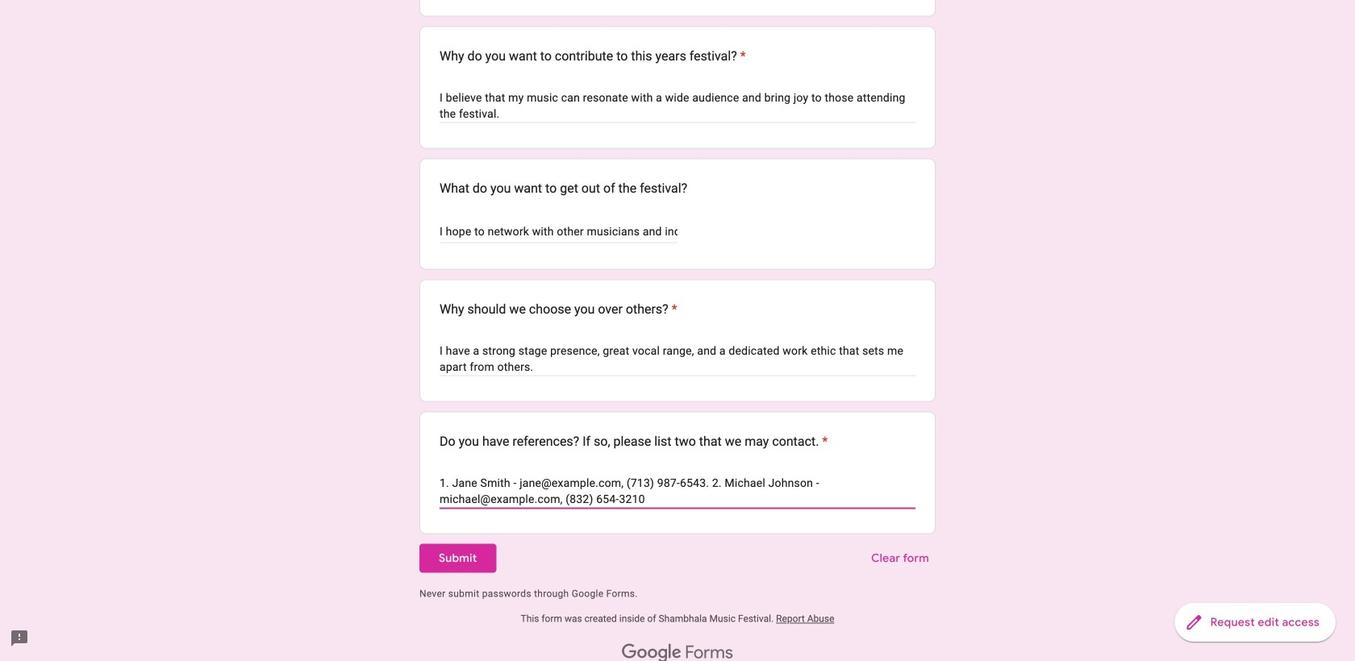 Task type: describe. For each thing, give the bounding box(es) containing it.
2 heading from the top
[[440, 300, 677, 319]]

your answer text field for required question element associated with first heading from the bottom of the page
[[440, 476, 916, 508]]

google image
[[622, 644, 682, 662]]

1 heading from the top
[[440, 46, 746, 66]]

required question element for first heading from the bottom of the page
[[819, 432, 828, 451]]

your answer text field for third heading from the bottom required question element
[[440, 90, 916, 122]]

required question element for third heading from the bottom
[[737, 46, 746, 66]]

Your answer text field
[[440, 343, 916, 376]]



Task type: vqa. For each thing, say whether or not it's contained in the screenshot.
The Close
no



Task type: locate. For each thing, give the bounding box(es) containing it.
0 vertical spatial required question element
[[737, 46, 746, 66]]

Your answer text field
[[440, 90, 916, 122], [440, 476, 916, 508]]

1 your answer text field from the top
[[440, 90, 916, 122]]

1 vertical spatial your answer text field
[[440, 476, 916, 508]]

required question element for second heading from the bottom
[[669, 300, 677, 319]]

1 vertical spatial heading
[[440, 300, 677, 319]]

None text field
[[440, 222, 678, 242]]

report a problem to google image
[[10, 629, 29, 649]]

2 vertical spatial heading
[[440, 432, 828, 451]]

1 horizontal spatial required question element
[[737, 46, 746, 66]]

heading
[[440, 46, 746, 66], [440, 300, 677, 319], [440, 432, 828, 451]]

list
[[419, 0, 936, 534]]

1 vertical spatial required question element
[[669, 300, 677, 319]]

0 horizontal spatial required question element
[[669, 300, 677, 319]]

0 vertical spatial your answer text field
[[440, 90, 916, 122]]

3 heading from the top
[[440, 432, 828, 451]]

2 your answer text field from the top
[[440, 476, 916, 508]]

2 horizontal spatial required question element
[[819, 432, 828, 451]]

0 vertical spatial heading
[[440, 46, 746, 66]]

2 vertical spatial required question element
[[819, 432, 828, 451]]

required question element
[[737, 46, 746, 66], [669, 300, 677, 319], [819, 432, 828, 451]]



